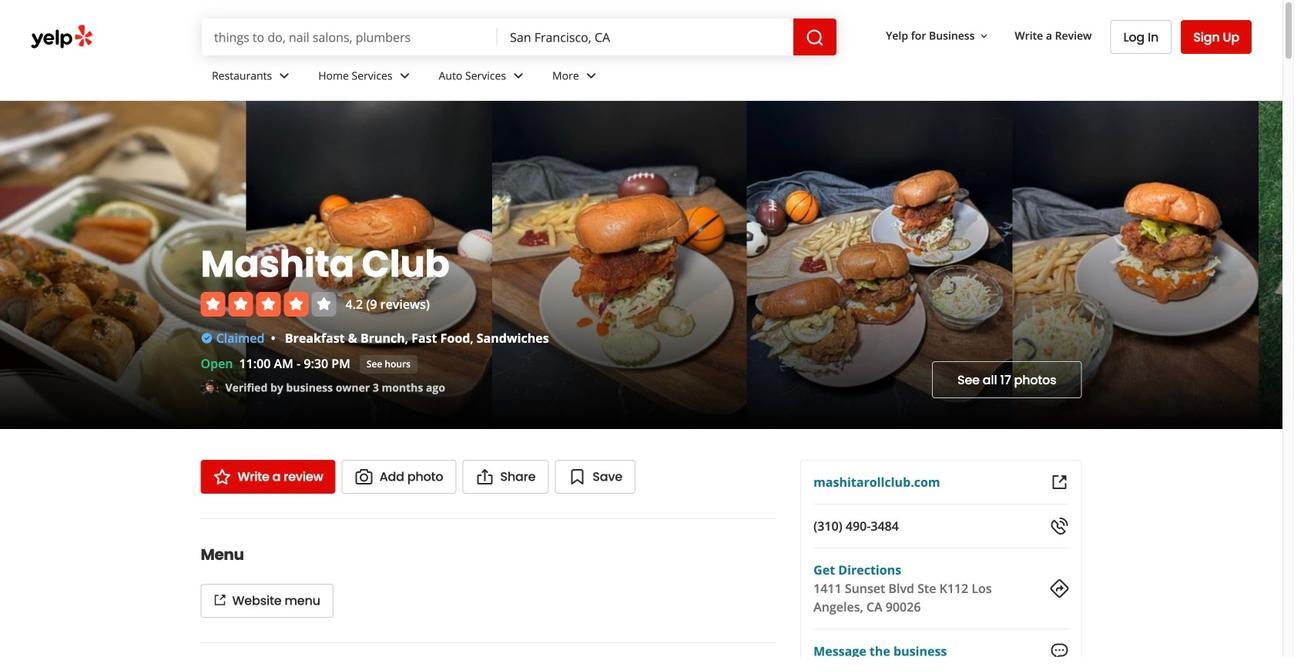 Task type: vqa. For each thing, say whether or not it's contained in the screenshot.
'24 directions v2' image
yes



Task type: describe. For each thing, give the bounding box(es) containing it.
24 save outline v2 image
[[568, 468, 587, 486]]

24 share v2 image
[[476, 468, 494, 486]]

photo of mashita club - los angeles, ca, us. sunset blvd roll with salmon sashimi and miso soup image
[[0, 101, 246, 429]]

24 external link v2 image
[[1051, 473, 1069, 492]]

1 24 chevron down v2 image from the left
[[275, 67, 294, 85]]

search image
[[806, 29, 824, 47]]

16 external link v2 image
[[214, 594, 226, 606]]

none field address, neighborhood, city, state or zip
[[498, 18, 794, 55]]

location & hours element
[[201, 643, 776, 657]]

2 24 chevron down v2 image from the left
[[509, 67, 528, 85]]

photo of mashita club - los angeles, ca, us. hot chicken sandwich image
[[492, 101, 747, 429]]

24 directions v2 image
[[1051, 579, 1069, 598]]

16 claim filled v2 image
[[201, 332, 213, 344]]

photo of mashita club - los angeles, ca, us. spicy chicken sandwich image
[[1013, 101, 1259, 429]]



Task type: locate. For each thing, give the bounding box(es) containing it.
None field
[[202, 18, 498, 55], [498, 18, 794, 55]]

2 photo of mashita club - los angeles, ca, us. image from the left
[[1259, 101, 1294, 429]]

1 horizontal spatial photo of mashita club - los angeles, ca, us. image
[[1259, 101, 1294, 429]]

things to do, nail salons, plumbers search field
[[202, 18, 498, 55]]

2 horizontal spatial 24 chevron down v2 image
[[582, 67, 601, 85]]

none field the things to do, nail salons, plumbers
[[202, 18, 498, 55]]

24 message v2 image
[[1051, 642, 1069, 657]]

1 photo of mashita club - los angeles, ca, us. image from the left
[[747, 101, 1013, 429]]

photo of mashita club - los angeles, ca, us. image
[[747, 101, 1013, 429], [1259, 101, 1294, 429]]

menu element
[[176, 519, 776, 618]]

24 chevron down v2 image
[[396, 67, 414, 85]]

1 horizontal spatial 24 chevron down v2 image
[[509, 67, 528, 85]]

24 phone v2 image
[[1051, 517, 1069, 535]]

3 24 chevron down v2 image from the left
[[582, 67, 601, 85]]

0 horizontal spatial 24 chevron down v2 image
[[275, 67, 294, 85]]

0 horizontal spatial photo of mashita club - los angeles, ca, us. image
[[747, 101, 1013, 429]]

photo of mashita club - los angeles, ca, us. chicken sandwich image
[[246, 101, 492, 429]]

2 none field from the left
[[498, 18, 794, 55]]

4.2 star rating image
[[201, 292, 336, 317]]

None search field
[[202, 18, 837, 55]]

16 chevron down v2 image
[[978, 30, 990, 42]]

24 camera v2 image
[[355, 468, 373, 486]]

address, neighborhood, city, state or zip search field
[[498, 18, 794, 55]]

24 star v2 image
[[213, 468, 232, 486]]

1 none field from the left
[[202, 18, 498, 55]]

business categories element
[[200, 55, 1252, 100]]

24 chevron down v2 image
[[275, 67, 294, 85], [509, 67, 528, 85], [582, 67, 601, 85]]



